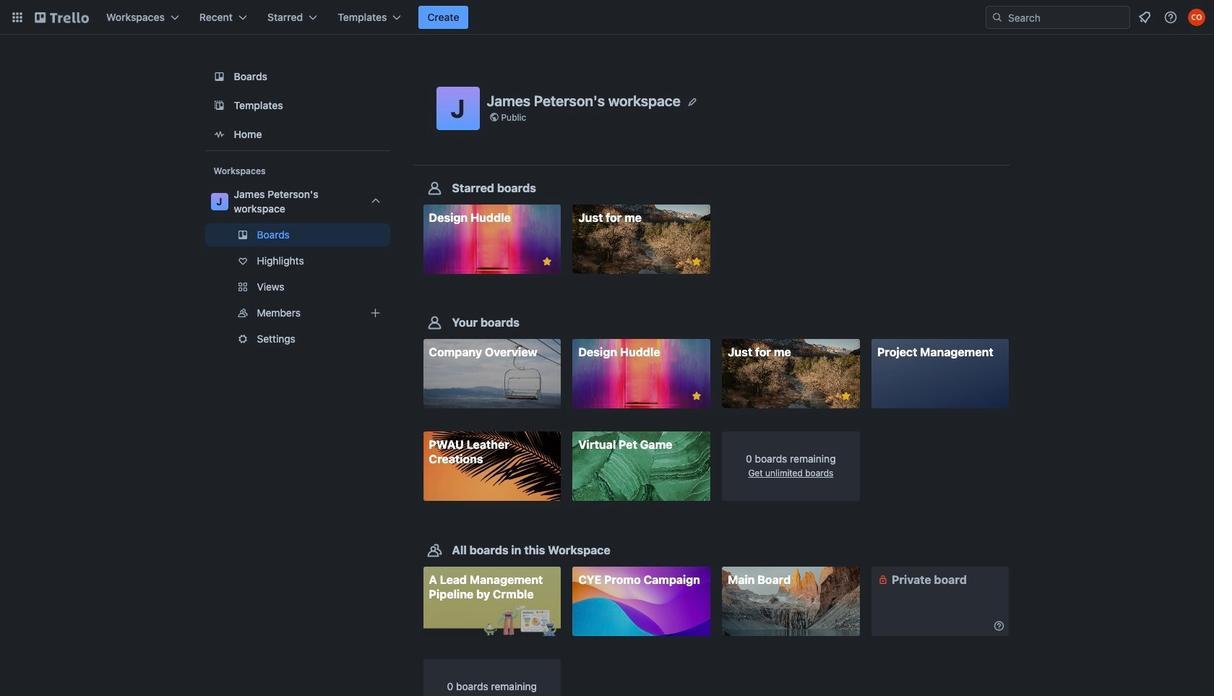 Task type: vqa. For each thing, say whether or not it's contained in the screenshot.
TOOLTIP
no



Task type: locate. For each thing, give the bounding box(es) containing it.
christina overa (christinaovera) image
[[1189, 9, 1206, 26]]

click to unstar this board. it will be removed from your starred list. image
[[541, 255, 554, 268], [690, 255, 703, 268], [690, 390, 703, 403], [840, 390, 853, 403]]

search image
[[992, 12, 1004, 23]]

0 horizontal spatial sm image
[[876, 572, 891, 587]]

sm image
[[876, 572, 891, 587], [992, 619, 1007, 633]]

primary element
[[0, 0, 1215, 35]]

0 vertical spatial sm image
[[876, 572, 891, 587]]

add image
[[367, 304, 384, 322]]

back to home image
[[35, 6, 89, 29]]

open information menu image
[[1164, 10, 1179, 25]]

1 vertical spatial sm image
[[992, 619, 1007, 633]]



Task type: describe. For each thing, give the bounding box(es) containing it.
Search field
[[1004, 7, 1130, 27]]

board image
[[211, 68, 228, 85]]

home image
[[211, 126, 228, 143]]

0 notifications image
[[1137, 9, 1154, 26]]

1 horizontal spatial sm image
[[992, 619, 1007, 633]]

template board image
[[211, 97, 228, 114]]



